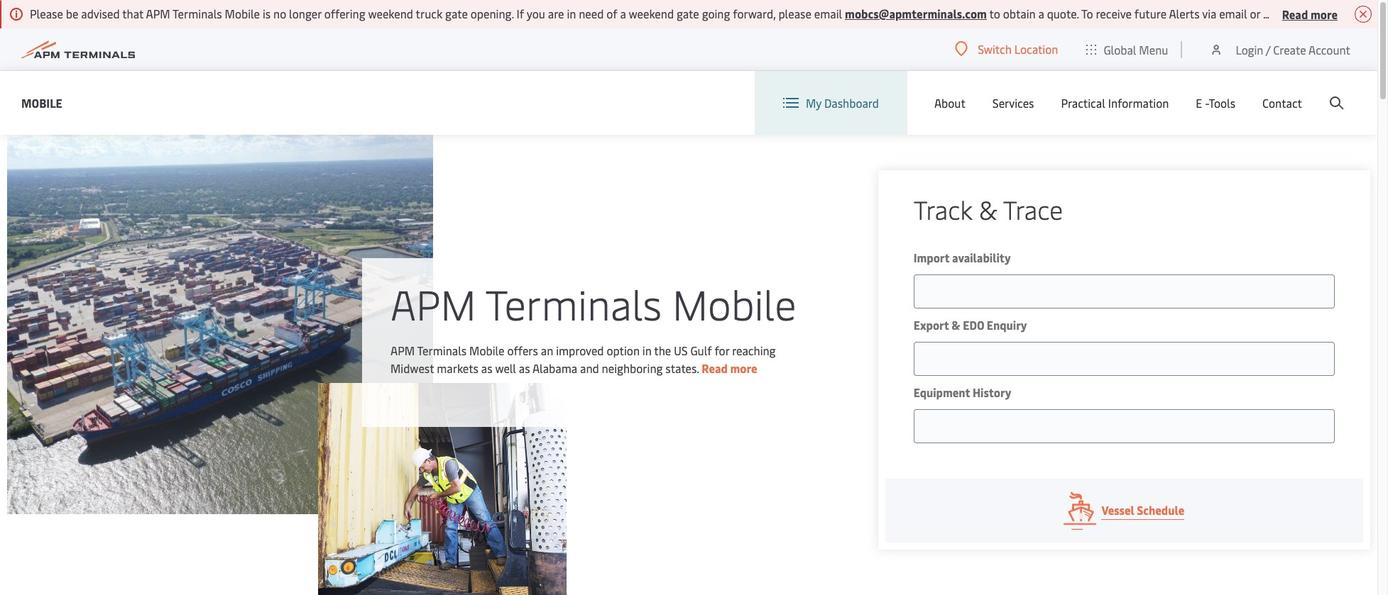 Task type: locate. For each thing, give the bounding box(es) containing it.
1 vertical spatial read more
[[702, 360, 758, 376]]

2 weekend from the left
[[629, 6, 674, 21]]

0 vertical spatial read more
[[1283, 6, 1338, 22]]

longer
[[289, 6, 322, 21]]

mobile inside apm terminals mobile offers an improved option in the us gulf for reaching midwest markets as well as alabama and neighboring states.
[[470, 343, 505, 358]]

&
[[979, 192, 998, 227], [952, 317, 961, 333]]

as
[[481, 360, 493, 376], [519, 360, 530, 376]]

1 vertical spatial read
[[702, 360, 728, 376]]

of
[[607, 6, 618, 21]]

e -tools button
[[1196, 71, 1236, 135]]

0 horizontal spatial please
[[779, 6, 812, 21]]

1 horizontal spatial &
[[979, 192, 998, 227]]

1 horizontal spatial gate
[[677, 6, 699, 21]]

1 please from the left
[[779, 6, 812, 21]]

be
[[66, 6, 78, 21]]

export
[[914, 317, 949, 333]]

& left trace
[[979, 192, 998, 227]]

1 horizontal spatial weekend
[[629, 6, 674, 21]]

midwest
[[391, 360, 434, 376]]

read more down for
[[702, 360, 758, 376]]

in left the
[[643, 343, 652, 358]]

weekend
[[368, 6, 413, 21], [629, 6, 674, 21]]

1 vertical spatial &
[[952, 317, 961, 333]]

import availability
[[914, 250, 1011, 266]]

receive
[[1096, 6, 1132, 21]]

a right 'obtain'
[[1039, 6, 1045, 21]]

1 vertical spatial terminals
[[485, 275, 662, 331]]

states.
[[666, 360, 699, 376]]

please
[[30, 6, 63, 21]]

close alert image
[[1355, 6, 1372, 23]]

gate right truck
[[445, 6, 468, 21]]

tools
[[1209, 95, 1236, 111]]

more up account
[[1311, 6, 1338, 22]]

0 horizontal spatial gate
[[445, 6, 468, 21]]

1 vertical spatial more
[[730, 360, 758, 376]]

obtain
[[1003, 6, 1036, 21]]

a right of
[[620, 6, 626, 21]]

apm
[[146, 6, 170, 21], [391, 275, 476, 331], [391, 343, 415, 358]]

login
[[1236, 42, 1264, 57]]

0 horizontal spatial read
[[702, 360, 728, 376]]

read down for
[[702, 360, 728, 376]]

apm inside apm terminals mobile offers an improved option in the us gulf for reaching midwest markets as well as alabama and neighboring states.
[[391, 343, 415, 358]]

in inside apm terminals mobile offers an improved option in the us gulf for reaching midwest markets as well as alabama and neighboring states.
[[643, 343, 652, 358]]

opening.
[[471, 6, 514, 21]]

global menu
[[1104, 42, 1169, 57]]

0 horizontal spatial terminals
[[173, 6, 222, 21]]

gate left going
[[677, 6, 699, 21]]

truck
[[416, 6, 443, 21]]

offering
[[324, 6, 366, 21]]

as down offers at bottom left
[[519, 360, 530, 376]]

location
[[1015, 41, 1059, 57]]

weekend left truck
[[368, 6, 413, 21]]

1 horizontal spatial read more
[[1283, 6, 1338, 22]]

equipment
[[914, 385, 970, 401]]

edo
[[963, 317, 984, 333]]

practical
[[1061, 95, 1106, 111]]

2 please from the left
[[1291, 6, 1324, 21]]

2 email from the left
[[1220, 6, 1248, 21]]

option
[[607, 343, 640, 358]]

0 horizontal spatial more
[[730, 360, 758, 376]]

0 vertical spatial terminals
[[173, 6, 222, 21]]

please right sms,
[[1291, 6, 1324, 21]]

0 horizontal spatial in
[[567, 6, 576, 21]]

& left the edo
[[952, 317, 961, 333]]

e
[[1196, 95, 1203, 111]]

0 vertical spatial &
[[979, 192, 998, 227]]

1 horizontal spatial terminals
[[417, 343, 467, 358]]

1 horizontal spatial as
[[519, 360, 530, 376]]

read more for read more button
[[1283, 6, 1338, 22]]

terminals right that at the top left of page
[[173, 6, 222, 21]]

read
[[1283, 6, 1308, 22], [702, 360, 728, 376]]

xin da yang zhou  docked at apm terminals mobile image
[[7, 135, 433, 515]]

read more up login / create account
[[1283, 6, 1338, 22]]

e -tools
[[1196, 95, 1236, 111]]

more down reaching
[[730, 360, 758, 376]]

2 vertical spatial apm
[[391, 343, 415, 358]]

0 horizontal spatial a
[[620, 6, 626, 21]]

in
[[567, 6, 576, 21], [643, 343, 652, 358]]

0 horizontal spatial as
[[481, 360, 493, 376]]

gate
[[445, 6, 468, 21], [677, 6, 699, 21]]

0 vertical spatial more
[[1311, 6, 1338, 22]]

0 vertical spatial apm
[[146, 6, 170, 21]]

1 horizontal spatial more
[[1311, 6, 1338, 22]]

1 vertical spatial in
[[643, 343, 652, 358]]

read inside button
[[1283, 6, 1308, 22]]

1 horizontal spatial please
[[1291, 6, 1324, 21]]

1 horizontal spatial email
[[1220, 6, 1248, 21]]

menu
[[1139, 42, 1169, 57]]

quote. to
[[1047, 6, 1093, 21]]

0 vertical spatial read
[[1283, 6, 1308, 22]]

terminals up markets
[[417, 343, 467, 358]]

read more
[[1283, 6, 1338, 22], [702, 360, 758, 376]]

please right forward,
[[779, 6, 812, 21]]

1 email from the left
[[814, 6, 842, 21]]

terminals for apm terminals mobile
[[485, 275, 662, 331]]

terminals
[[173, 6, 222, 21], [485, 275, 662, 331], [417, 343, 467, 358]]

terminals inside apm terminals mobile offers an improved option in the us gulf for reaching midwest markets as well as alabama and neighboring states.
[[417, 343, 467, 358]]

0 horizontal spatial weekend
[[368, 6, 413, 21]]

mobile
[[225, 6, 260, 21], [21, 95, 62, 110], [673, 275, 797, 331], [470, 343, 505, 358]]

you
[[527, 6, 545, 21]]

2 vertical spatial terminals
[[417, 343, 467, 358]]

weekend right of
[[629, 6, 674, 21]]

terminals up improved
[[485, 275, 662, 331]]

an
[[541, 343, 553, 358]]

1 as from the left
[[481, 360, 493, 376]]

us
[[674, 343, 688, 358]]

my dashboard
[[806, 95, 879, 111]]

reaching
[[732, 343, 776, 358]]

as left well at the bottom left of page
[[481, 360, 493, 376]]

more for the read more link
[[730, 360, 758, 376]]

enquiry
[[987, 317, 1027, 333]]

vessel schedule link
[[885, 479, 1364, 543]]

1 horizontal spatial a
[[1039, 6, 1045, 21]]

0 horizontal spatial read more
[[702, 360, 758, 376]]

contact
[[1263, 95, 1303, 111]]

neighboring
[[602, 360, 663, 376]]

in right are
[[567, 6, 576, 21]]

more inside read more button
[[1311, 6, 1338, 22]]

terminals for apm terminals mobile offers an improved option in the us gulf for reaching midwest markets as well as alabama and neighboring states.
[[417, 343, 467, 358]]

a
[[620, 6, 626, 21], [1039, 6, 1045, 21]]

markets
[[437, 360, 479, 376]]

need
[[579, 6, 604, 21]]

no
[[273, 6, 286, 21]]

1 horizontal spatial read
[[1283, 6, 1308, 22]]

2 gate from the left
[[677, 6, 699, 21]]

1 horizontal spatial in
[[643, 343, 652, 358]]

1 vertical spatial apm
[[391, 275, 476, 331]]

2 horizontal spatial terminals
[[485, 275, 662, 331]]

via
[[1203, 6, 1217, 21]]

sms,
[[1264, 6, 1288, 21]]

equipment history
[[914, 385, 1012, 401]]

read up login / create account
[[1283, 6, 1308, 22]]

0 horizontal spatial email
[[814, 6, 842, 21]]

more
[[1311, 6, 1338, 22], [730, 360, 758, 376]]

1 gate from the left
[[445, 6, 468, 21]]

0 horizontal spatial &
[[952, 317, 961, 333]]



Task type: describe. For each thing, give the bounding box(es) containing it.
forward,
[[733, 6, 776, 21]]

trace
[[1003, 192, 1063, 227]]

switch
[[978, 41, 1012, 57]]

if
[[517, 6, 524, 21]]

apm terminals mobile offers an improved option in the us gulf for reaching midwest markets as well as alabama and neighboring states.
[[391, 343, 776, 376]]

login / create account
[[1236, 42, 1351, 57]]

2 as from the left
[[519, 360, 530, 376]]

1 a from the left
[[620, 6, 626, 21]]

alabama
[[533, 360, 577, 376]]

more for read more button
[[1311, 6, 1338, 22]]

/
[[1266, 42, 1271, 57]]

my dashboard button
[[783, 71, 879, 135]]

& for trace
[[979, 192, 998, 227]]

please be advised that apm terminals mobile is no longer offering weekend truck gate opening. if you are in need of a weekend gate going forward, please email mobcs@apmterminals.com to obtain a quote. to receive future alerts via email or sms, please
[[30, 6, 1327, 21]]

alerts
[[1169, 6, 1200, 21]]

create
[[1274, 42, 1307, 57]]

are
[[548, 6, 564, 21]]

contact button
[[1263, 71, 1303, 135]]

the
[[654, 343, 671, 358]]

mobcs@apmterminals.com
[[845, 6, 987, 21]]

2 a from the left
[[1039, 6, 1045, 21]]

track
[[914, 192, 973, 227]]

apm terminals mobile
[[391, 275, 797, 331]]

login / create account link
[[1210, 28, 1351, 70]]

mobile secondary image
[[318, 384, 567, 596]]

about
[[935, 95, 966, 111]]

for
[[715, 343, 730, 358]]

vessel schedule
[[1102, 503, 1185, 518]]

dashboard
[[825, 95, 879, 111]]

& for edo
[[952, 317, 961, 333]]

my
[[806, 95, 822, 111]]

availability
[[952, 250, 1011, 266]]

services button
[[993, 71, 1034, 135]]

gulf
[[691, 343, 712, 358]]

read for read more button
[[1283, 6, 1308, 22]]

import
[[914, 250, 950, 266]]

0 vertical spatial in
[[567, 6, 576, 21]]

improved
[[556, 343, 604, 358]]

read more button
[[1283, 5, 1338, 23]]

account
[[1309, 42, 1351, 57]]

1 weekend from the left
[[368, 6, 413, 21]]

export & edo enquiry
[[914, 317, 1027, 333]]

is
[[263, 6, 271, 21]]

well
[[495, 360, 516, 376]]

going
[[702, 6, 730, 21]]

global
[[1104, 42, 1137, 57]]

about button
[[935, 71, 966, 135]]

apm for apm terminals mobile
[[391, 275, 476, 331]]

read for the read more link
[[702, 360, 728, 376]]

history
[[973, 385, 1012, 401]]

apm for apm terminals mobile offers an improved option in the us gulf for reaching midwest markets as well as alabama and neighboring states.
[[391, 343, 415, 358]]

advised
[[81, 6, 120, 21]]

schedule
[[1137, 503, 1185, 518]]

to
[[990, 6, 1001, 21]]

practical information
[[1061, 95, 1169, 111]]

or
[[1250, 6, 1261, 21]]

services
[[993, 95, 1034, 111]]

switch location
[[978, 41, 1059, 57]]

mobcs@apmterminals.com link
[[845, 6, 987, 21]]

read more for the read more link
[[702, 360, 758, 376]]

track & trace
[[914, 192, 1063, 227]]

information
[[1108, 95, 1169, 111]]

-
[[1205, 95, 1209, 111]]

global menu button
[[1073, 28, 1183, 71]]

and
[[580, 360, 599, 376]]

that
[[122, 6, 144, 21]]

offers
[[507, 343, 538, 358]]

practical information button
[[1061, 71, 1169, 135]]

vessel
[[1102, 503, 1135, 518]]

mobile link
[[21, 94, 62, 112]]

future
[[1135, 6, 1167, 21]]

switch location button
[[955, 41, 1059, 57]]

read more link
[[702, 360, 758, 376]]



Task type: vqa. For each thing, say whether or not it's contained in the screenshot.
View All
no



